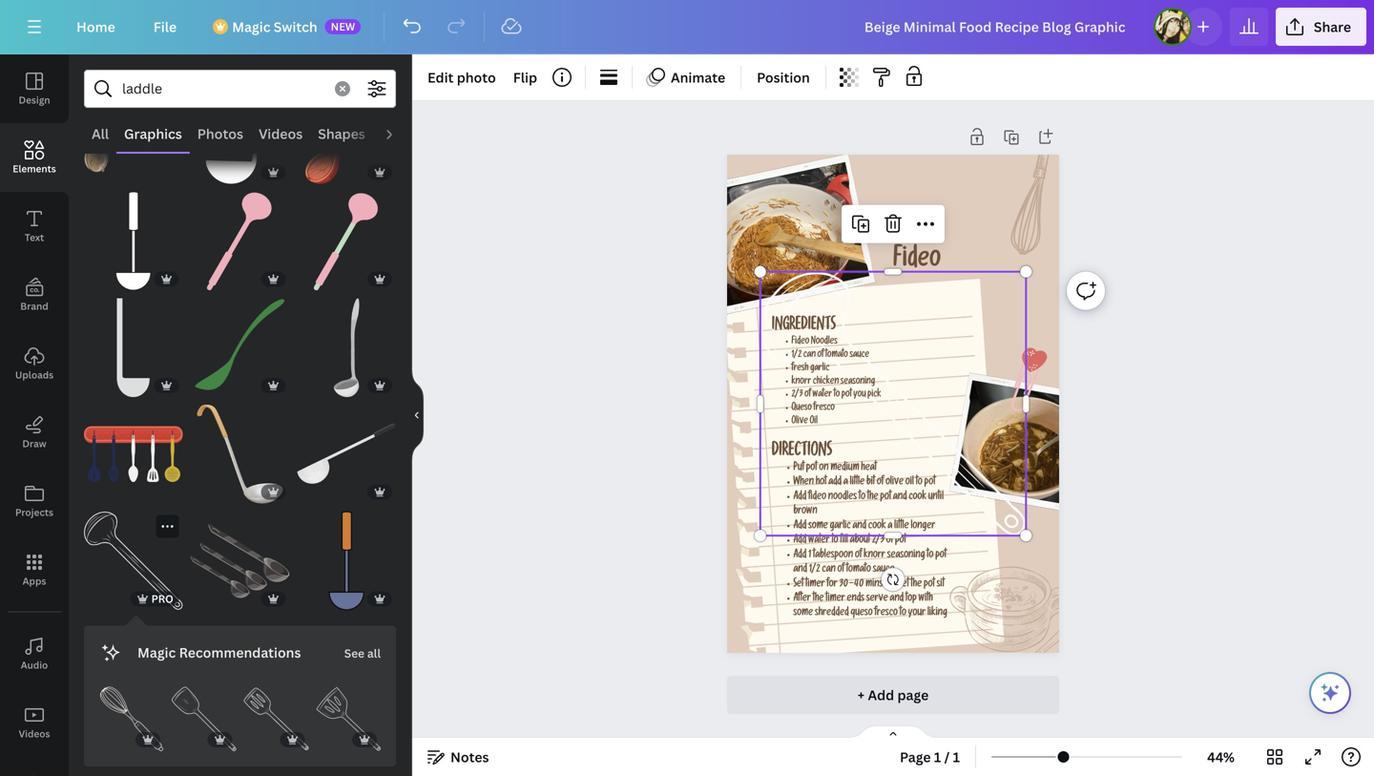 Task type: describe. For each thing, give the bounding box(es) containing it.
graphics button
[[117, 116, 190, 152]]

tomato inside fideo noodles 1/2 can of tomato sauce fresh garlic knorr chicken seasoning 2/3 of water to pot you pick queso fresco olive oil
[[826, 351, 849, 361]]

design
[[19, 94, 50, 106]]

draw button
[[0, 398, 69, 467]]

magic for magic recommendations
[[137, 643, 176, 661]]

elements
[[13, 162, 56, 175]]

easy fideo
[[894, 214, 941, 275]]

1 vertical spatial cook
[[869, 521, 886, 532]]

sauce inside "put pot on medium heat when hot add a little bit of olive oil to pot add fideo noodles to the pot and cook until brown add some garlic and cook a little longer add water to fill about 2/3 of pot add 1 tablespoon of knorr seasoning to pot and 1/2 can of tomato sauce set timer for 30-40 mins and let the pot sit after the timer ends serve and top with some shredded queso fresco to your liking"
[[873, 565, 895, 576]]

pot up sit
[[936, 550, 947, 561]]

1 horizontal spatial timer
[[826, 594, 846, 605]]

file button
[[138, 8, 192, 46]]

fideo
[[809, 492, 827, 503]]

videos inside side panel tab list
[[19, 728, 50, 740]]

for
[[827, 579, 838, 590]]

medium
[[831, 463, 860, 474]]

after
[[794, 594, 811, 605]]

show pages image
[[848, 725, 939, 740]]

pot up the until
[[925, 478, 936, 488]]

easy
[[894, 214, 934, 240]]

tomato inside "put pot on medium heat when hot add a little bit of olive oil to pot add fideo noodles to the pot and cook until brown add some garlic and cook a little longer add water to fill about 2/3 of pot add 1 tablespoon of knorr seasoning to pot and 1/2 can of tomato sauce set timer for 30-40 mins and let the pot sit after the timer ends serve and top with some shredded queso fresco to your liking"
[[847, 565, 872, 576]]

0 horizontal spatial videos button
[[0, 688, 69, 757]]

pro
[[151, 591, 173, 606]]

longer
[[911, 521, 936, 532]]

1 horizontal spatial audio button
[[373, 116, 427, 152]]

magic for magic switch
[[232, 18, 271, 36]]

knorr inside "put pot on medium heat when hot add a little bit of olive oil to pot add fideo noodles to the pot and cook until brown add some garlic and cook a little longer add water to fill about 2/3 of pot add 1 tablespoon of knorr seasoning to pot and 1/2 can of tomato sauce set timer for 30-40 mins and let the pot sit after the timer ends serve and top with some shredded queso fresco to your liking"
[[864, 550, 886, 561]]

ingredients
[[772, 319, 836, 335]]

let
[[901, 579, 910, 590]]

text
[[25, 231, 44, 244]]

pot left sit
[[924, 579, 935, 590]]

to inside fideo noodles 1/2 can of tomato sauce fresh garlic knorr chicken seasoning 2/3 of water to pot you pick queso fresco olive oil
[[834, 390, 840, 400]]

0 vertical spatial some
[[809, 521, 828, 532]]

brand
[[20, 300, 48, 313]]

oil
[[810, 417, 818, 427]]

deep soup laddle, kitchen utensils illustration image
[[297, 192, 396, 291]]

of down about
[[855, 550, 862, 561]]

all
[[367, 645, 381, 661]]

1/2 inside "put pot on medium heat when hot add a little bit of olive oil to pot add fideo noodles to the pot and cook until brown add some garlic and cook a little longer add water to fill about 2/3 of pot add 1 tablespoon of knorr seasoning to pot and 1/2 can of tomato sauce set timer for 30-40 mins and let the pot sit after the timer ends serve and top with some shredded queso fresco to your liking"
[[810, 565, 821, 576]]

all button
[[84, 116, 117, 152]]

0 vertical spatial cook
[[909, 492, 927, 503]]

all
[[92, 125, 109, 143]]

draw
[[22, 437, 46, 450]]

to left fill at the right of page
[[832, 536, 839, 547]]

your
[[909, 608, 926, 619]]

elements button
[[0, 123, 69, 192]]

new
[[331, 19, 355, 33]]

2/3 inside "put pot on medium heat when hot add a little bit of olive oil to pot add fideo noodles to the pot and cook until brown add some garlic and cook a little longer add water to fill about 2/3 of pot add 1 tablespoon of knorr seasoning to pot and 1/2 can of tomato sauce set timer for 30-40 mins and let the pot sit after the timer ends serve and top with some shredded queso fresco to your liking"
[[873, 536, 885, 547]]

shapes button
[[310, 116, 373, 152]]

2 horizontal spatial the
[[911, 579, 922, 590]]

on
[[820, 463, 829, 474]]

/
[[945, 748, 950, 766]]

seasoning inside "put pot on medium heat when hot add a little bit of olive oil to pot add fideo noodles to the pot and cook until brown add some garlic and cook a little longer add water to fill about 2/3 of pot add 1 tablespoon of knorr seasoning to pot and 1/2 can of tomato sauce set timer for 30-40 mins and let the pot sit after the timer ends serve and top with some shredded queso fresco to your liking"
[[888, 550, 926, 561]]

put pot on medium heat when hot add a little bit of olive oil to pot add fideo noodles to the pot and cook until brown add some garlic and cook a little longer add water to fill about 2/3 of pot add 1 tablespoon of knorr seasoning to pot and 1/2 can of tomato sauce set timer for 30-40 mins and let the pot sit after the timer ends serve and top with some shredded queso fresco to your liking
[[794, 463, 948, 619]]

recommendations
[[179, 643, 301, 661]]

home link
[[61, 8, 131, 46]]

switch
[[274, 18, 318, 36]]

directions
[[772, 444, 833, 462]]

pot right about
[[896, 536, 907, 547]]

0 vertical spatial little
[[850, 478, 865, 488]]

oil
[[906, 478, 914, 488]]

1 horizontal spatial laddle icon image image
[[297, 511, 396, 610]]

of up the 30-
[[838, 565, 845, 576]]

bit
[[867, 478, 875, 488]]

notes
[[451, 748, 489, 766]]

flip
[[513, 68, 538, 86]]

44% button
[[1191, 742, 1253, 772]]

edit photo button
[[420, 62, 504, 93]]

uploads
[[15, 369, 54, 381]]

graphics
[[124, 125, 182, 143]]

1/2 inside fideo noodles 1/2 can of tomato sauce fresh garlic knorr chicken seasoning 2/3 of water to pot you pick queso fresco olive oil
[[792, 351, 802, 361]]

of up queso
[[805, 390, 811, 400]]

side panel tab list
[[0, 54, 69, 776]]

sit
[[937, 579, 945, 590]]

and left let
[[885, 579, 899, 590]]

water inside "put pot on medium heat when hot add a little bit of olive oil to pot add fideo noodles to the pot and cook until brown add some garlic and cook a little longer add water to fill about 2/3 of pot add 1 tablespoon of knorr seasoning to pot and 1/2 can of tomato sauce set timer for 30-40 mins and let the pot sit after the timer ends serve and top with some shredded queso fresco to your liking"
[[809, 536, 830, 547]]

fideo noodles 1/2 can of tomato sauce fresh garlic knorr chicken seasoning 2/3 of water to pot you pick queso fresco olive oil
[[792, 337, 882, 427]]

add
[[829, 478, 842, 488]]

put
[[794, 463, 805, 474]]

and down olive
[[894, 492, 907, 503]]

ends
[[847, 594, 865, 605]]

pick
[[868, 390, 882, 400]]

chicken
[[813, 377, 839, 387]]

water inside fideo noodles 1/2 can of tomato sauce fresh garlic knorr chicken seasoning 2/3 of water to pot you pick queso fresco olive oil
[[813, 390, 833, 400]]

with
[[919, 594, 933, 605]]

page
[[900, 748, 931, 766]]

position button
[[750, 62, 818, 93]]

projects button
[[0, 467, 69, 536]]

to right oil
[[916, 478, 923, 488]]

olive
[[792, 417, 809, 427]]

knorr inside fideo noodles 1/2 can of tomato sauce fresh garlic knorr chicken seasoning 2/3 of water to pot you pick queso fresco olive oil
[[792, 377, 812, 387]]

uploads button
[[0, 329, 69, 398]]

brand button
[[0, 261, 69, 329]]

about
[[850, 536, 871, 547]]

text button
[[0, 192, 69, 261]]

fresh
[[792, 364, 809, 374]]

page 1 / 1
[[900, 748, 961, 766]]

tablespoon
[[813, 550, 854, 561]]

of right bit
[[877, 478, 884, 488]]

see
[[344, 645, 365, 661]]

laddle icon art image
[[191, 298, 290, 397]]

fideo inside fideo noodles 1/2 can of tomato sauce fresh garlic knorr chicken seasoning 2/3 of water to pot you pick queso fresco olive oil
[[792, 337, 810, 347]]

0 vertical spatial timer
[[806, 579, 825, 590]]

brown
[[794, 507, 818, 518]]

top
[[906, 594, 917, 605]]

1 horizontal spatial the
[[868, 492, 879, 503]]

when
[[794, 478, 814, 488]]

3d laddle image
[[191, 405, 290, 504]]

design button
[[0, 54, 69, 123]]

0 vertical spatial videos
[[259, 125, 303, 143]]

animate button
[[641, 62, 733, 93]]

40
[[855, 579, 864, 590]]

share
[[1315, 18, 1352, 36]]



Task type: locate. For each thing, give the bounding box(es) containing it.
audio button down apps
[[0, 620, 69, 688]]

until
[[929, 492, 944, 503]]

0 horizontal spatial timer
[[806, 579, 825, 590]]

photos button
[[190, 116, 251, 152]]

1 vertical spatial some
[[794, 608, 814, 619]]

0 vertical spatial tomato
[[826, 351, 849, 361]]

knorr down about
[[864, 550, 886, 561]]

can inside "put pot on medium heat when hot add a little bit of olive oil to pot add fideo noodles to the pot and cook until brown add some garlic and cook a little longer add water to fill about 2/3 of pot add 1 tablespoon of knorr seasoning to pot and 1/2 can of tomato sauce set timer for 30-40 mins and let the pot sit after the timer ends serve and top with some shredded queso fresco to your liking"
[[822, 565, 836, 576]]

apps
[[23, 575, 46, 588]]

30-
[[840, 579, 855, 590]]

1 horizontal spatial knorr
[[864, 550, 886, 561]]

1 inside "put pot on medium heat when hot add a little bit of olive oil to pot add fideo noodles to the pot and cook until brown add some garlic and cook a little longer add water to fill about 2/3 of pot add 1 tablespoon of knorr seasoning to pot and 1/2 can of tomato sauce set timer for 30-40 mins and let the pot sit after the timer ends serve and top with some shredded queso fresco to your liking"
[[809, 550, 812, 561]]

cooking utensil image
[[84, 511, 183, 610], [99, 687, 164, 751], [172, 687, 236, 751], [244, 687, 309, 751], [316, 687, 381, 751]]

1 vertical spatial audio
[[21, 659, 48, 672]]

wooden spoon design image
[[297, 85, 396, 184]]

the right after
[[813, 594, 824, 605]]

1 horizontal spatial sauce
[[873, 565, 895, 576]]

1 horizontal spatial 1/2
[[810, 565, 821, 576]]

garlic up fill at the right of page
[[830, 521, 851, 532]]

to left your
[[900, 608, 907, 619]]

0 vertical spatial fideo
[[894, 249, 941, 275]]

silver laddle, illustration, vector on a white background. image
[[297, 298, 396, 397]]

0 horizontal spatial fresco
[[814, 404, 835, 414]]

can up 'fresh'
[[804, 351, 816, 361]]

group
[[84, 85, 183, 184], [191, 85, 290, 184], [297, 85, 396, 184], [191, 180, 290, 291], [297, 180, 396, 291], [84, 192, 183, 291], [84, 287, 183, 397], [191, 287, 290, 397], [297, 287, 396, 397], [297, 393, 396, 504], [84, 405, 183, 504], [191, 405, 290, 504], [191, 500, 290, 610], [297, 511, 396, 610], [99, 687, 164, 751], [172, 687, 236, 751], [244, 687, 309, 751], [316, 687, 381, 751]]

home
[[76, 18, 115, 36]]

cook up about
[[869, 521, 886, 532]]

1 horizontal spatial fresco
[[875, 608, 898, 619]]

fideo down 'easy'
[[894, 249, 941, 275]]

big professional laddle, illustration, vector on a white background. image
[[297, 405, 396, 504]]

1 vertical spatial laddle icon image image
[[297, 511, 396, 610]]

garlic inside fideo noodles 1/2 can of tomato sauce fresh garlic knorr chicken seasoning 2/3 of water to pot you pick queso fresco olive oil
[[811, 364, 830, 374]]

olive
[[886, 478, 904, 488]]

1 horizontal spatial fideo
[[894, 249, 941, 275]]

audio button right shapes
[[373, 116, 427, 152]]

0 horizontal spatial videos
[[19, 728, 50, 740]]

fresco
[[814, 404, 835, 414], [875, 608, 898, 619]]

fill
[[841, 536, 849, 547]]

0 vertical spatial sauce
[[850, 351, 870, 361]]

0 vertical spatial laddle icon image image
[[84, 192, 183, 291]]

flip button
[[506, 62, 545, 93]]

pot left on
[[807, 463, 818, 474]]

heat
[[862, 463, 877, 474]]

a left the longer
[[888, 521, 893, 532]]

0 horizontal spatial magic
[[137, 643, 176, 661]]

1 horizontal spatial videos button
[[251, 116, 310, 152]]

share button
[[1276, 8, 1367, 46]]

summer element laddle hanger image
[[84, 405, 183, 504]]

to down chicken
[[834, 390, 840, 400]]

0 vertical spatial magic
[[232, 18, 271, 36]]

pot left you
[[842, 390, 852, 400]]

1 vertical spatial knorr
[[864, 550, 886, 561]]

2 vertical spatial the
[[813, 594, 824, 605]]

2/3 right about
[[873, 536, 885, 547]]

pot
[[842, 390, 852, 400], [807, 463, 818, 474], [925, 478, 936, 488], [881, 492, 892, 503], [896, 536, 907, 547], [936, 550, 947, 561], [924, 579, 935, 590]]

0 horizontal spatial audio
[[21, 659, 48, 672]]

0 vertical spatial a
[[844, 478, 849, 488]]

Design title text field
[[850, 8, 1147, 46]]

seasoning
[[841, 377, 876, 387], [888, 550, 926, 561]]

audio right shapes button
[[381, 125, 419, 143]]

0 vertical spatial videos button
[[251, 116, 310, 152]]

1 vertical spatial sauce
[[873, 565, 895, 576]]

tomato
[[826, 351, 849, 361], [847, 565, 872, 576]]

1 vertical spatial fresco
[[875, 608, 898, 619]]

videos button
[[251, 116, 310, 152], [0, 688, 69, 757]]

audio button
[[373, 116, 427, 152], [0, 620, 69, 688]]

to
[[834, 390, 840, 400], [916, 478, 923, 488], [859, 492, 866, 503], [832, 536, 839, 547], [927, 550, 934, 561], [900, 608, 907, 619]]

1 horizontal spatial a
[[888, 521, 893, 532]]

Search elements search field
[[122, 71, 324, 107]]

some down brown
[[809, 521, 828, 532]]

seasoning up let
[[888, 550, 926, 561]]

can up for
[[822, 565, 836, 576]]

queso
[[792, 404, 812, 414]]

2/3 inside fideo noodles 1/2 can of tomato sauce fresh garlic knorr chicken seasoning 2/3 of water to pot you pick queso fresco olive oil
[[792, 390, 803, 400]]

timer down for
[[826, 594, 846, 605]]

1 left tablespoon
[[809, 550, 812, 561]]

see all
[[344, 645, 381, 661]]

sauce up you
[[850, 351, 870, 361]]

1 vertical spatial timer
[[826, 594, 846, 605]]

garlic inside "put pot on medium heat when hot add a little bit of olive oil to pot add fideo noodles to the pot and cook until brown add some garlic and cook a little longer add water to fill about 2/3 of pot add 1 tablespoon of knorr seasoning to pot and 1/2 can of tomato sauce set timer for 30-40 mins and let the pot sit after the timer ends serve and top with some shredded queso fresco to your liking"
[[830, 521, 851, 532]]

garlic up chicken
[[811, 364, 830, 374]]

hot
[[816, 478, 827, 488]]

1 vertical spatial 2/3
[[873, 536, 885, 547]]

seasoning inside fideo noodles 1/2 can of tomato sauce fresh garlic knorr chicken seasoning 2/3 of water to pot you pick queso fresco olive oil
[[841, 377, 876, 387]]

0 vertical spatial garlic
[[811, 364, 830, 374]]

water
[[813, 390, 833, 400], [809, 536, 830, 547]]

liking
[[928, 608, 948, 619]]

1 horizontal spatial can
[[822, 565, 836, 576]]

and
[[894, 492, 907, 503], [853, 521, 867, 532], [794, 565, 808, 576], [885, 579, 899, 590], [890, 594, 904, 605]]

can
[[804, 351, 816, 361], [822, 565, 836, 576]]

1 vertical spatial magic
[[137, 643, 176, 661]]

position
[[757, 68, 810, 86]]

laddle spoons, illustration, vector on a white background. image
[[191, 511, 290, 610]]

1/2 up 'fresh'
[[792, 351, 802, 361]]

to right noodles
[[859, 492, 866, 503]]

timer right set
[[806, 579, 825, 590]]

fresco down serve
[[875, 608, 898, 619]]

mins
[[866, 579, 883, 590]]

0 horizontal spatial cook
[[869, 521, 886, 532]]

fresco inside fideo noodles 1/2 can of tomato sauce fresh garlic knorr chicken seasoning 2/3 of water to pot you pick queso fresco olive oil
[[814, 404, 835, 414]]

0 vertical spatial 2/3
[[792, 390, 803, 400]]

sauce
[[850, 351, 870, 361], [873, 565, 895, 576]]

can inside fideo noodles 1/2 can of tomato sauce fresh garlic knorr chicken seasoning 2/3 of water to pot you pick queso fresco olive oil
[[804, 351, 816, 361]]

magic left switch
[[232, 18, 271, 36]]

and up about
[[853, 521, 867, 532]]

0 horizontal spatial 1
[[809, 550, 812, 561]]

1 vertical spatial water
[[809, 536, 830, 547]]

0 horizontal spatial laddle icon image image
[[84, 192, 183, 291]]

0 vertical spatial audio
[[381, 125, 419, 143]]

photo
[[457, 68, 496, 86]]

serve
[[867, 594, 889, 605]]

some
[[809, 521, 828, 532], [794, 608, 814, 619]]

0 horizontal spatial a
[[844, 478, 849, 488]]

a
[[844, 478, 849, 488], [888, 521, 893, 532]]

notes button
[[420, 742, 497, 772]]

pot inside fideo noodles 1/2 can of tomato sauce fresh garlic knorr chicken seasoning 2/3 of water to pot you pick queso fresco olive oil
[[842, 390, 852, 400]]

canva assistant image
[[1319, 682, 1342, 705]]

0 vertical spatial knorr
[[792, 377, 812, 387]]

1 vertical spatial can
[[822, 565, 836, 576]]

pot down olive
[[881, 492, 892, 503]]

sauce inside fideo noodles 1/2 can of tomato sauce fresh garlic knorr chicken seasoning 2/3 of water to pot you pick queso fresco olive oil
[[850, 351, 870, 361]]

0 vertical spatial seasoning
[[841, 377, 876, 387]]

water up tablespoon
[[809, 536, 830, 547]]

0 vertical spatial fresco
[[814, 404, 835, 414]]

1 right /
[[953, 748, 961, 766]]

noodles
[[829, 492, 857, 503]]

audio inside side panel tab list
[[21, 659, 48, 672]]

see all button
[[342, 633, 383, 671]]

sauce up mins on the bottom right of page
[[873, 565, 895, 576]]

you
[[854, 390, 866, 400]]

little left the longer
[[895, 521, 909, 532]]

0 horizontal spatial 2/3
[[792, 390, 803, 400]]

0 vertical spatial water
[[813, 390, 833, 400]]

1 horizontal spatial cook
[[909, 492, 927, 503]]

the down bit
[[868, 492, 879, 503]]

knorr down 'fresh'
[[792, 377, 812, 387]]

2 horizontal spatial 1
[[953, 748, 961, 766]]

1 vertical spatial 1/2
[[810, 565, 821, 576]]

main menu bar
[[0, 0, 1375, 54]]

the right let
[[911, 579, 922, 590]]

1 horizontal spatial videos
[[259, 125, 303, 143]]

deep soup laddle, kitchen utensils icon illustration image
[[191, 192, 290, 291]]

1 left /
[[935, 748, 942, 766]]

photos
[[197, 125, 243, 143]]

laddle icon image image
[[84, 192, 183, 291], [297, 511, 396, 610]]

1 vertical spatial tomato
[[847, 565, 872, 576]]

the
[[868, 492, 879, 503], [911, 579, 922, 590], [813, 594, 824, 605]]

outlined filipino hand holding laddle image
[[84, 85, 183, 184]]

1 horizontal spatial little
[[895, 521, 909, 532]]

+
[[858, 686, 865, 704]]

1 vertical spatial videos button
[[0, 688, 69, 757]]

1 vertical spatial a
[[888, 521, 893, 532]]

add inside button
[[868, 686, 895, 704]]

magic down pro
[[137, 643, 176, 661]]

1 horizontal spatial magic
[[232, 18, 271, 36]]

add
[[794, 492, 807, 503], [794, 521, 807, 532], [794, 536, 807, 547], [794, 550, 807, 561], [868, 686, 895, 704]]

0 horizontal spatial audio button
[[0, 620, 69, 688]]

cook down oil
[[909, 492, 927, 503]]

0 horizontal spatial sauce
[[850, 351, 870, 361]]

0 horizontal spatial little
[[850, 478, 865, 488]]

timer
[[806, 579, 825, 590], [826, 594, 846, 605]]

seasoning up you
[[841, 377, 876, 387]]

0 horizontal spatial fideo
[[792, 337, 810, 347]]

2/3 up queso
[[792, 390, 803, 400]]

fideo down ingredients
[[792, 337, 810, 347]]

0 horizontal spatial can
[[804, 351, 816, 361]]

magic recommendations
[[137, 643, 301, 661]]

edit photo
[[428, 68, 496, 86]]

shredded
[[815, 608, 849, 619]]

page
[[898, 686, 929, 704]]

noodles
[[811, 337, 838, 347]]

audio down apps
[[21, 659, 48, 672]]

1 horizontal spatial seasoning
[[888, 550, 926, 561]]

1/2 down tablespoon
[[810, 565, 821, 576]]

1 vertical spatial videos
[[19, 728, 50, 740]]

queso
[[851, 608, 873, 619]]

0 vertical spatial the
[[868, 492, 879, 503]]

pro group
[[84, 511, 183, 610]]

1 horizontal spatial 2/3
[[873, 536, 885, 547]]

water down chicken
[[813, 390, 833, 400]]

audio
[[381, 125, 419, 143], [21, 659, 48, 672]]

animate
[[671, 68, 726, 86]]

1 horizontal spatial 1
[[935, 748, 942, 766]]

1 vertical spatial the
[[911, 579, 922, 590]]

file
[[153, 18, 177, 36]]

0 vertical spatial 1/2
[[792, 351, 802, 361]]

of right about
[[887, 536, 894, 547]]

fresco inside "put pot on medium heat when hot add a little bit of olive oil to pot add fideo noodles to the pot and cook until brown add some garlic and cook a little longer add water to fill about 2/3 of pot add 1 tablespoon of knorr seasoning to pot and 1/2 can of tomato sauce set timer for 30-40 mins and let the pot sit after the timer ends serve and top with some shredded queso fresco to your liking"
[[875, 608, 898, 619]]

0 vertical spatial can
[[804, 351, 816, 361]]

1
[[809, 550, 812, 561], [935, 748, 942, 766], [953, 748, 961, 766]]

and left top
[[890, 594, 904, 605]]

1 horizontal spatial audio
[[381, 125, 419, 143]]

shapes
[[318, 125, 365, 143]]

fresco up 'oil'
[[814, 404, 835, 414]]

0 horizontal spatial 1/2
[[792, 351, 802, 361]]

0 horizontal spatial seasoning
[[841, 377, 876, 387]]

0 horizontal spatial the
[[813, 594, 824, 605]]

and up set
[[794, 565, 808, 576]]

magic switch
[[232, 18, 318, 36]]

of down noodles
[[818, 351, 824, 361]]

magic inside main menu bar
[[232, 18, 271, 36]]

magic
[[232, 18, 271, 36], [137, 643, 176, 661]]

videos
[[259, 125, 303, 143], [19, 728, 50, 740]]

1 vertical spatial garlic
[[830, 521, 851, 532]]

tomato down noodles
[[826, 351, 849, 361]]

0 vertical spatial audio button
[[373, 116, 427, 152]]

knorr
[[792, 377, 812, 387], [864, 550, 886, 561]]

1 vertical spatial seasoning
[[888, 550, 926, 561]]

little left bit
[[850, 478, 865, 488]]

0 horizontal spatial knorr
[[792, 377, 812, 387]]

some down after
[[794, 608, 814, 619]]

to down the longer
[[927, 550, 934, 561]]

apps button
[[0, 536, 69, 604]]

1 vertical spatial fideo
[[792, 337, 810, 347]]

set
[[794, 579, 804, 590]]

projects
[[15, 506, 53, 519]]

tomato up 40
[[847, 565, 872, 576]]

edit
[[428, 68, 454, 86]]

44%
[[1208, 748, 1235, 766]]

1 vertical spatial audio button
[[0, 620, 69, 688]]

a right add
[[844, 478, 849, 488]]

1 vertical spatial little
[[895, 521, 909, 532]]

hide image
[[411, 369, 424, 461]]



Task type: vqa. For each thing, say whether or not it's contained in the screenshot.
When
yes



